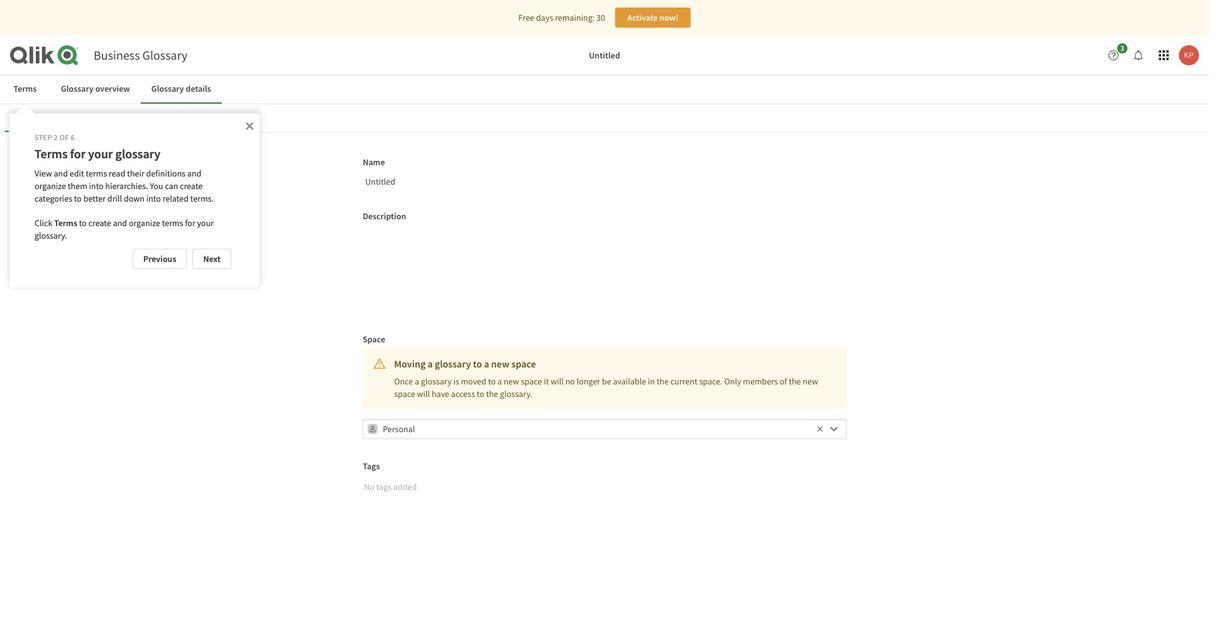Task type: vqa. For each thing, say whether or not it's contained in the screenshot.
rightmost For
yes



Task type: locate. For each thing, give the bounding box(es) containing it.
terms.
[[190, 193, 214, 204]]

organize
[[35, 180, 66, 192], [129, 218, 160, 229]]

glossary up the have
[[421, 376, 452, 387]]

1 horizontal spatial for
[[185, 218, 195, 229]]

1 vertical spatial tab list
[[5, 104, 1202, 132]]

details
[[17, 112, 43, 123]]

kendall parks image
[[1179, 45, 1199, 65]]

1 horizontal spatial terms
[[162, 218, 183, 229]]

and inside to create and organize terms for your glossary.
[[113, 218, 127, 229]]

0 vertical spatial create
[[180, 180, 203, 192]]

definitions
[[146, 168, 186, 179]]

1 vertical spatial glossary
[[435, 358, 471, 370]]

activate now!
[[627, 12, 679, 23]]

glossary. inside to create and organize terms for your glossary.
[[35, 230, 67, 242]]

of left 6
[[60, 133, 69, 142]]

export
[[178, 112, 203, 123]]

in
[[648, 376, 655, 387]]

0 horizontal spatial of
[[60, 133, 69, 142]]

available
[[613, 376, 646, 387]]

1 vertical spatial your
[[197, 218, 214, 229]]

0 vertical spatial glossary.
[[35, 230, 67, 242]]

template
[[87, 112, 121, 123]]

to down moved
[[477, 388, 485, 400]]

click terms
[[35, 218, 77, 229]]

glossary for glossary details
[[151, 83, 184, 94]]

glossary inside "button"
[[151, 83, 184, 94]]

organize down "down"
[[129, 218, 160, 229]]

them
[[68, 180, 87, 192]]

to inside to create and organize terms for your glossary.
[[79, 218, 87, 229]]

0 vertical spatial for
[[70, 146, 86, 161]]

of inside step 2 of 6 terms for your glossary
[[60, 133, 69, 142]]

1 horizontal spatial and
[[113, 218, 127, 229]]

tab list containing details
[[5, 104, 1202, 132]]

Select space text field
[[383, 419, 814, 440]]

glossary up import & export
[[151, 83, 184, 94]]

glossary overview button
[[50, 75, 141, 103]]

1 vertical spatial for
[[185, 218, 195, 229]]

and down the drill
[[113, 218, 127, 229]]

and left edit
[[54, 168, 68, 179]]

glossary details button
[[141, 75, 222, 103]]

create up terms.
[[180, 180, 203, 192]]

untitled
[[589, 50, 620, 61]]

1 vertical spatial organize
[[129, 218, 160, 229]]

activate
[[627, 12, 658, 23]]

your down terms.
[[197, 218, 214, 229]]

tab list
[[0, 75, 1210, 103], [5, 104, 1202, 132]]

will
[[551, 376, 564, 387], [417, 388, 430, 400]]

glossary up is
[[435, 358, 471, 370]]

to
[[74, 193, 82, 204], [79, 218, 87, 229], [473, 358, 482, 370], [488, 376, 496, 387], [477, 388, 485, 400]]

2 horizontal spatial the
[[789, 376, 801, 387]]

0 vertical spatial of
[[60, 133, 69, 142]]

your for terms
[[197, 218, 214, 229]]

longer
[[577, 376, 601, 387]]

to create and organize terms for your glossary.
[[35, 218, 216, 242]]

for inside step 2 of 6 terms for your glossary
[[70, 146, 86, 161]]

0 horizontal spatial terms
[[86, 168, 107, 179]]

terms up details
[[14, 83, 37, 94]]

0 horizontal spatial the
[[486, 388, 498, 400]]

into up better
[[89, 180, 104, 192]]

your
[[88, 146, 113, 161], [197, 218, 214, 229]]

terms
[[14, 83, 37, 94], [35, 146, 68, 161], [54, 218, 77, 229]]

terms down 2
[[35, 146, 68, 161]]

of inside moving a glossary to a new space once a glossary is moved to a new space it will no longer be available in the current space. only members of the new space will have access to the glossary.
[[780, 376, 787, 387]]

×
[[245, 116, 254, 134]]

0 horizontal spatial glossary.
[[35, 230, 67, 242]]

0 vertical spatial your
[[88, 146, 113, 161]]

into
[[89, 180, 104, 192], [146, 193, 161, 204]]

terms inside 'view and edit terms read their definitions and organize them into hierarchies. you can create categories to better drill down into related terms.'
[[86, 168, 107, 179]]

for down 6
[[70, 146, 86, 161]]

1 horizontal spatial glossary.
[[500, 388, 533, 400]]

&
[[171, 112, 176, 123]]

for for terms
[[70, 146, 86, 161]]

1 vertical spatial terms
[[35, 146, 68, 161]]

activate now! link
[[615, 8, 691, 28]]

feature tour dialog
[[9, 113, 260, 289]]

3 button
[[1104, 43, 1132, 65]]

a right moved
[[498, 376, 502, 387]]

moving a glossary to a new space alert
[[363, 349, 847, 409]]

the
[[657, 376, 669, 387], [789, 376, 801, 387], [486, 388, 498, 400]]

your up read
[[88, 146, 113, 161]]

0 horizontal spatial organize
[[35, 180, 66, 192]]

step
[[35, 133, 52, 142]]

is
[[454, 376, 459, 387]]

glossary inside step 2 of 6 terms for your glossary
[[115, 146, 161, 161]]

0 vertical spatial glossary
[[115, 146, 161, 161]]

to down them
[[74, 193, 82, 204]]

and
[[54, 168, 68, 179], [187, 168, 201, 179], [113, 218, 127, 229]]

to right moved
[[488, 376, 496, 387]]

the right in
[[657, 376, 669, 387]]

No tags added text field
[[362, 477, 822, 498]]

your inside step 2 of 6 terms for your glossary
[[88, 146, 113, 161]]

1 horizontal spatial into
[[146, 193, 161, 204]]

1 vertical spatial into
[[146, 193, 161, 204]]

terms right edit
[[86, 168, 107, 179]]

glossary details
[[151, 83, 211, 94]]

be
[[602, 376, 611, 387]]

terms
[[86, 168, 107, 179], [162, 218, 183, 229]]

1 horizontal spatial organize
[[129, 218, 160, 229]]

the right 'members'
[[789, 376, 801, 387]]

to up moved
[[473, 358, 482, 370]]

to right click terms
[[79, 218, 87, 229]]

the down moved
[[486, 388, 498, 400]]

× button
[[245, 116, 254, 134]]

0 vertical spatial terms
[[14, 83, 37, 94]]

details button
[[5, 104, 55, 132]]

now!
[[660, 12, 679, 23]]

can
[[165, 180, 178, 192]]

1 vertical spatial glossary.
[[500, 388, 533, 400]]

glossary up term
[[61, 83, 94, 94]]

for for terms
[[185, 218, 195, 229]]

glossary
[[115, 146, 161, 161], [435, 358, 471, 370], [421, 376, 452, 387]]

0 vertical spatial tab list
[[0, 75, 1210, 103]]

1 vertical spatial of
[[780, 376, 787, 387]]

0 horizontal spatial and
[[54, 168, 68, 179]]

for
[[70, 146, 86, 161], [185, 218, 195, 229]]

terms down 'related'
[[162, 218, 183, 229]]

space
[[512, 358, 536, 370], [521, 376, 542, 387], [394, 388, 415, 400]]

will right the it
[[551, 376, 564, 387]]

2 vertical spatial glossary
[[421, 376, 452, 387]]

drill
[[107, 193, 122, 204]]

0 horizontal spatial will
[[417, 388, 430, 400]]

30
[[597, 12, 605, 23]]

a
[[428, 358, 433, 370], [484, 358, 489, 370], [415, 376, 419, 387], [498, 376, 502, 387]]

1 vertical spatial terms
[[162, 218, 183, 229]]

glossary. right access
[[500, 388, 533, 400]]

no
[[566, 376, 575, 387]]

tab list down untitled element
[[0, 75, 1210, 103]]

0 vertical spatial terms
[[86, 168, 107, 179]]

read
[[109, 168, 125, 179]]

term
[[66, 112, 85, 123]]

for inside to create and organize terms for your glossary.
[[185, 218, 195, 229]]

of
[[60, 133, 69, 142], [780, 376, 787, 387]]

glossary
[[142, 47, 188, 63], [61, 83, 94, 94], [151, 83, 184, 94]]

2 horizontal spatial and
[[187, 168, 201, 179]]

of right 'members'
[[780, 376, 787, 387]]

import & export
[[143, 112, 203, 123]]

0 vertical spatial space
[[512, 358, 536, 370]]

0 vertical spatial organize
[[35, 180, 66, 192]]

down
[[124, 193, 145, 204]]

1 vertical spatial create
[[88, 218, 111, 229]]

tab list down untitled at the top of page
[[5, 104, 1202, 132]]

glossary.
[[35, 230, 67, 242], [500, 388, 533, 400]]

0 vertical spatial into
[[89, 180, 104, 192]]

1 horizontal spatial create
[[180, 180, 203, 192]]

into down you
[[146, 193, 161, 204]]

glossary inside button
[[61, 83, 94, 94]]

create down better
[[88, 218, 111, 229]]

details
[[186, 83, 211, 94]]

glossary. down click terms
[[35, 230, 67, 242]]

will left the have
[[417, 388, 430, 400]]

terms right "click"
[[54, 218, 77, 229]]

and up terms.
[[187, 168, 201, 179]]

moved
[[461, 376, 486, 387]]

organize inside 'view and edit terms read their definitions and organize them into hierarchies. you can create categories to better drill down into related terms.'
[[35, 180, 66, 192]]

organize up categories
[[35, 180, 66, 192]]

0 horizontal spatial your
[[88, 146, 113, 161]]

free days remaining: 30
[[519, 12, 605, 23]]

create
[[180, 180, 203, 192], [88, 218, 111, 229]]

glossary up their
[[115, 146, 161, 161]]

0 horizontal spatial into
[[89, 180, 104, 192]]

better
[[83, 193, 106, 204]]

business
[[94, 47, 140, 63]]

0 horizontal spatial create
[[88, 218, 111, 229]]

1 vertical spatial will
[[417, 388, 430, 400]]

1 horizontal spatial of
[[780, 376, 787, 387]]

edit
[[70, 168, 84, 179]]

your inside to create and organize terms for your glossary.
[[197, 218, 214, 229]]

0 vertical spatial will
[[551, 376, 564, 387]]

0 horizontal spatial for
[[70, 146, 86, 161]]

1 horizontal spatial your
[[197, 218, 214, 229]]

new
[[491, 358, 510, 370], [504, 376, 519, 387], [803, 376, 819, 387]]

for down terms.
[[185, 218, 195, 229]]



Task type: describe. For each thing, give the bounding box(es) containing it.
create inside 'view and edit terms read their definitions and organize them into hierarchies. you can create categories to better drill down into related terms.'
[[180, 180, 203, 192]]

you
[[150, 180, 163, 192]]

tab list containing terms
[[0, 75, 1210, 103]]

overview
[[95, 83, 130, 94]]

glossary. inside moving a glossary to a new space once a glossary is moved to a new space it will no longer be available in the current space. only members of the new space will have access to the glossary.
[[500, 388, 533, 400]]

to inside 'view and edit terms read their definitions and organize them into hierarchies. you can create categories to better drill down into related terms.'
[[74, 193, 82, 204]]

remaining:
[[555, 12, 595, 23]]

current
[[671, 376, 698, 387]]

organize inside to create and organize terms for your glossary.
[[129, 218, 160, 229]]

create inside to create and organize terms for your glossary.
[[88, 218, 111, 229]]

2
[[54, 133, 58, 142]]

glossary for glossary overview
[[61, 83, 94, 94]]

import & export button
[[132, 104, 213, 132]]

their
[[127, 168, 144, 179]]

space
[[363, 334, 385, 345]]

terms inside to create and organize terms for your glossary.
[[162, 218, 183, 229]]

members
[[743, 376, 778, 387]]

step 2 of 6 terms for your glossary
[[35, 133, 161, 161]]

previous
[[143, 253, 176, 265]]

2 vertical spatial space
[[394, 388, 415, 400]]

view and edit terms read their definitions and organize them into hierarchies. you can create categories to better drill down into related terms.
[[35, 168, 216, 204]]

import
[[143, 112, 169, 123]]

free
[[519, 12, 535, 23]]

business glossary
[[94, 47, 188, 63]]

term template button
[[55, 104, 132, 132]]

1 vertical spatial space
[[521, 376, 542, 387]]

space.
[[699, 376, 723, 387]]

categories
[[35, 193, 72, 204]]

related
[[163, 193, 189, 204]]

it
[[544, 376, 549, 387]]

a right the once
[[415, 376, 419, 387]]

terms button
[[0, 75, 50, 103]]

1 horizontal spatial the
[[657, 376, 669, 387]]

moving a glossary to a new space once a glossary is moved to a new space it will no longer be available in the current space. only members of the new space will have access to the glossary.
[[394, 358, 819, 400]]

a up moved
[[484, 358, 489, 370]]

hierarchies.
[[105, 180, 148, 192]]

name
[[363, 157, 385, 168]]

moving
[[394, 358, 426, 370]]

next button
[[193, 249, 231, 269]]

only
[[725, 376, 742, 387]]

glossary up glossary details at top left
[[142, 47, 188, 63]]

once
[[394, 376, 413, 387]]

6
[[71, 133, 75, 142]]

3
[[1121, 43, 1125, 53]]

2 vertical spatial terms
[[54, 218, 77, 229]]

untitled element
[[248, 50, 962, 61]]

glossary overview
[[61, 83, 130, 94]]

tags
[[363, 461, 380, 472]]

description
[[363, 211, 406, 222]]

click
[[35, 218, 52, 229]]

have
[[432, 388, 450, 400]]

view
[[35, 168, 52, 179]]

previous button
[[133, 249, 187, 269]]

days
[[536, 12, 553, 23]]

1 horizontal spatial will
[[551, 376, 564, 387]]

business glossary element
[[94, 47, 188, 63]]

your for terms
[[88, 146, 113, 161]]

term template
[[66, 112, 121, 123]]

Name text field
[[360, 172, 847, 192]]

a right moving
[[428, 358, 433, 370]]

access
[[451, 388, 475, 400]]

terms inside step 2 of 6 terms for your glossary
[[35, 146, 68, 161]]

next
[[203, 253, 221, 265]]

terms inside button
[[14, 83, 37, 94]]



